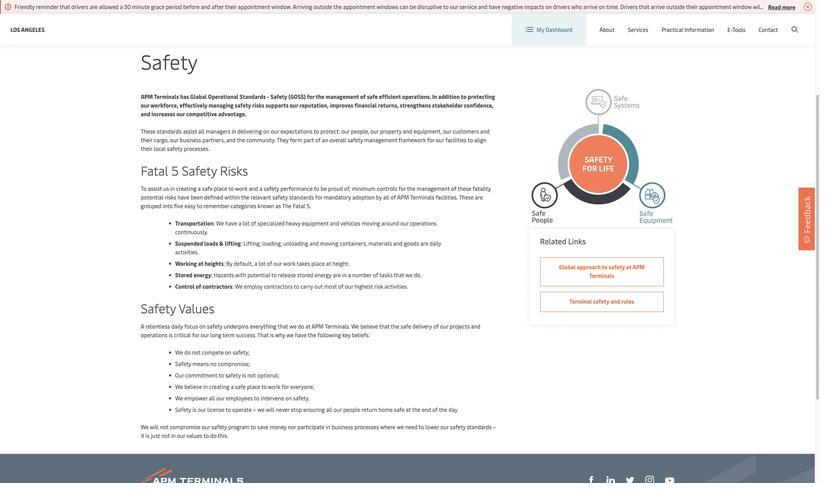 Task type: vqa. For each thing, say whether or not it's contained in the screenshot.
your
no



Task type: locate. For each thing, give the bounding box(es) containing it.
our inside : we have a lot of specialized heavy equipment and vehicles moving around our operations continuously.
[[401, 220, 409, 227]]

are right goods
[[421, 240, 429, 247]]

we will not compromise our safety program to save money nor participate in business processes where we need to lower our safety standards – it is just not in our values to do this.
[[141, 424, 497, 440]]

ensuring
[[304, 406, 325, 414]]

negative
[[502, 3, 524, 10]]

0 horizontal spatial lot
[[243, 220, 250, 227]]

1 horizontal spatial drivers
[[554, 3, 571, 10]]

safety values
[[141, 300, 218, 317]]

management inside apm terminals has global operational standards - safety (goss) for the management of safe efficient operations. in addition to protecting our workforce, effectively managing safety risks supports our reputation, improves financial returns, strengthens stakeholder confidence, and increases our competitive advantage.
[[326, 93, 359, 100]]

to right addition at the right of the page
[[461, 93, 467, 100]]

apm
[[141, 93, 153, 100], [398, 194, 409, 201], [633, 263, 645, 271], [312, 323, 324, 330]]

operations inside a relentless daily focus on safety underpins everything that we do at apm terminals. we believe that the safe delivery of our projects and operations is critical for our long term success. that is why we have the following key beliefs:
[[141, 332, 167, 339]]

these
[[141, 128, 156, 135], [459, 194, 474, 201]]

terminals
[[154, 93, 179, 100], [411, 194, 435, 201], [590, 272, 615, 280]]

1 vertical spatial lot
[[259, 260, 266, 268]]

0 horizontal spatial terminals
[[154, 93, 179, 100]]

hazards
[[214, 271, 234, 279]]

0 vertical spatial management
[[326, 93, 359, 100]]

local
[[154, 145, 166, 153]]

potential down working at heights : by default, a lot of our work takes place at height.
[[248, 271, 270, 279]]

0 vertical spatial –
[[253, 406, 256, 414]]

0 horizontal spatial global
[[190, 93, 207, 100]]

1 horizontal spatial do
[[210, 432, 217, 440]]

we down remember
[[216, 220, 224, 227]]

0 vertical spatial activities.
[[175, 248, 199, 256]]

1 horizontal spatial daily
[[430, 240, 442, 247]]

our right cargo,
[[170, 136, 178, 144]]

activities. down "suspended"
[[175, 248, 199, 256]]

0 horizontal spatial assist
[[148, 185, 162, 193]]

equipment,
[[414, 128, 442, 135]]

0 vertical spatial standards
[[157, 128, 182, 135]]

0 horizontal spatial these
[[141, 128, 156, 135]]

we inside we will not compromise our safety program to save money nor participate in business processes where we need to lower our safety standards – it is just not in our values to do this.
[[141, 424, 149, 431]]

global inside global approach to safety at apm terminals
[[560, 263, 576, 271]]

protecting
[[468, 93, 495, 100]]

risks
[[252, 101, 265, 109], [165, 194, 176, 201]]

0 horizontal spatial believe
[[185, 383, 202, 391]]

fatal 5 safety risks
[[141, 162, 248, 179]]

we inside we will not compromise our safety program to save money nor participate in business processes where we need to lower our safety standards – it is just not in our values to do this.
[[397, 424, 404, 431]]

feedback
[[802, 197, 814, 234]]

participate
[[298, 424, 325, 431]]

1 vertical spatial management
[[365, 136, 398, 144]]

about
[[600, 26, 615, 33]]

(goss)
[[289, 93, 306, 100]]

risks up into
[[165, 194, 176, 201]]

dashboard
[[546, 26, 573, 33]]

all up partners,
[[198, 128, 205, 135]]

1 horizontal spatial terminals
[[411, 194, 435, 201]]

safe inside to assist us in creating a safe place to work and a safety performance to be proud of, minimum controls for the management of these fatality potential risks have been defined within the relevant safety standards for mandatory adoption by all of apm terminals facilities. these are grouped into five easy to remember categories known as the fatal 5.
[[202, 185, 213, 193]]

energy up out
[[315, 271, 332, 279]]

: down remember
[[214, 220, 215, 227]]

: we have a lot of specialized heavy equipment and vehicles moving around our operations continuously.
[[175, 220, 437, 236]]

e-tools button
[[728, 14, 746, 45]]

0 horizontal spatial activities.
[[175, 248, 199, 256]]

values
[[179, 300, 215, 317]]

management up facilities.
[[417, 185, 450, 193]]

work up within
[[235, 185, 248, 193]]

1 horizontal spatial contractors
[[264, 283, 293, 291]]

to right the disruptive
[[444, 3, 449, 10]]

stored
[[175, 271, 193, 279]]

2 vertical spatial will
[[150, 424, 159, 431]]

/
[[761, 20, 763, 28]]

of left an
[[316, 136, 321, 144]]

1 horizontal spatial lot
[[259, 260, 266, 268]]

2 outside from the left
[[667, 3, 685, 10]]

practical
[[662, 26, 684, 33]]

safety inside a relentless daily focus on safety underpins everything that we do at apm terminals. we believe that the safe delivery of our projects and operations is critical for our long term success. that is why we have the following key beliefs:
[[207, 323, 223, 330]]

global inside button
[[682, 20, 698, 28]]

be
[[410, 3, 416, 10], [764, 3, 770, 10], [321, 185, 327, 193]]

0 horizontal spatial drivers
[[71, 3, 88, 10]]

1 vertical spatial potential
[[248, 271, 270, 279]]

suspended
[[175, 240, 203, 247]]

0 horizontal spatial will
[[150, 424, 159, 431]]

intervene
[[261, 395, 284, 402]]

place right takes
[[312, 260, 325, 268]]

global for global approach to safety at apm terminals
[[560, 263, 576, 271]]

of left tasks
[[373, 271, 379, 279]]

and left goods
[[394, 240, 403, 247]]

our left long
[[201, 332, 209, 339]]

be inside to assist us in creating a safe place to work and a safety performance to be proud of, minimum controls for the management of these fatality potential risks have been defined within the relevant safety standards for mandatory adoption by all of apm terminals facilities. these are grouped into five easy to remember categories known as the fatal 5.
[[321, 185, 327, 193]]

for inside a relentless daily focus on safety underpins everything that we do at apm terminals. we believe that the safe delivery of our projects and operations is critical for our long term success. that is why we have the following key beliefs:
[[192, 332, 200, 339]]

2 energy from the left
[[315, 271, 332, 279]]

linkedin image
[[607, 477, 615, 484]]

optional;
[[257, 372, 280, 379]]

believe up beliefs:
[[361, 323, 378, 330]]

outside up the practical
[[667, 3, 685, 10]]

adoption
[[353, 194, 375, 201]]

2 vertical spatial management
[[417, 185, 450, 193]]

1 horizontal spatial risks
[[252, 101, 265, 109]]

moving
[[362, 220, 380, 227], [320, 240, 339, 247]]

1 horizontal spatial global
[[560, 263, 576, 271]]

2 horizontal spatial appointment
[[700, 3, 732, 10]]

2 horizontal spatial standards
[[467, 424, 492, 431]]

2 horizontal spatial do
[[298, 323, 304, 330]]

at left terminals.
[[306, 323, 311, 330]]

1 vertical spatial standards
[[289, 194, 314, 201]]

out
[[315, 283, 323, 291]]

: left by
[[224, 260, 225, 268]]

: inside the : lifting, loading, unloading and moving containers, materials and goods are daily activities.
[[241, 240, 242, 247]]

la-online services image
[[0, 0, 816, 23]]

1 horizontal spatial management
[[365, 136, 398, 144]]

apm terminals approach to safety image
[[530, 87, 675, 227]]

for down equipment,
[[428, 136, 435, 144]]

addition
[[439, 93, 460, 100]]

login
[[746, 20, 760, 28]]

workforce,
[[151, 101, 179, 109]]

on up compromise;
[[225, 349, 232, 357]]

0 horizontal spatial energy
[[194, 271, 211, 279]]

1 vertical spatial creating
[[209, 383, 230, 391]]

by
[[376, 194, 382, 201]]

0 vertical spatial these
[[141, 128, 156, 135]]

to down been
[[197, 202, 202, 210]]

our left the workforce,
[[141, 101, 149, 109]]

to down safety means no compromise;
[[219, 372, 224, 379]]

0 horizontal spatial management
[[326, 93, 359, 100]]

2 arrive from the left
[[651, 3, 666, 10]]

2 horizontal spatial work
[[283, 260, 296, 268]]

0 horizontal spatial risks
[[165, 194, 176, 201]]

2 vertical spatial terminals
[[590, 272, 615, 280]]

we left need
[[397, 424, 404, 431]]

have right why
[[295, 332, 307, 339]]

activities. inside the : lifting, loading, unloading and moving containers, materials and goods are daily activities.
[[175, 248, 199, 256]]

safe
[[367, 93, 378, 100], [202, 185, 213, 193], [401, 323, 411, 330], [235, 383, 246, 391], [394, 406, 405, 414]]

a up relevant
[[260, 185, 263, 193]]

0 horizontal spatial place
[[214, 185, 227, 193]]

on up community.
[[264, 128, 270, 135]]

0 vertical spatial creating
[[176, 185, 197, 193]]

of left "specialized"
[[251, 220, 256, 227]]

1 vertical spatial work
[[283, 260, 296, 268]]

1 vertical spatial moving
[[320, 240, 339, 247]]

potential inside to assist us in creating a safe place to work and a safety performance to be proud of, minimum controls for the management of these fatality potential risks have been defined within the relevant safety standards for mandatory adoption by all of apm terminals facilities. these are grouped into five easy to remember categories known as the fatal 5.
[[141, 194, 164, 201]]

vehicles
[[341, 220, 361, 227]]

highest
[[355, 283, 373, 291]]

and inside apm terminals has global operational standards - safety (goss) for the management of safe efficient operations. in addition to protecting our workforce, effectively managing safety risks supports our reputation, improves financial returns, strengthens stakeholder confidence, and increases our competitive advantage.
[[141, 110, 150, 118]]

grouped
[[141, 202, 162, 210]]

our up overall on the left top
[[342, 128, 350, 135]]

after
[[212, 3, 224, 10]]

los angeles link
[[10, 25, 45, 34]]

we down our
[[175, 383, 183, 391]]

1 vertical spatial operations
[[141, 332, 167, 339]]

1 horizontal spatial moving
[[362, 220, 380, 227]]

1 vertical spatial fatal
[[293, 202, 306, 210]]

0 horizontal spatial standards
[[157, 128, 182, 135]]

of inside apm terminals has global operational standards - safety (goss) for the management of safe efficient operations. in addition to protecting our workforce, effectively managing safety risks supports our reputation, improves financial returns, strengthens stakeholder confidence, and increases our competitive advantage.
[[361, 93, 366, 100]]

0 horizontal spatial appointment
[[238, 3, 270, 10]]

0 vertical spatial business
[[180, 136, 201, 144]]

and
[[201, 3, 210, 10], [479, 3, 488, 10], [141, 110, 150, 118], [403, 128, 413, 135], [481, 128, 490, 135], [226, 136, 236, 144], [249, 185, 258, 193], [330, 220, 340, 227], [310, 240, 319, 247], [394, 240, 403, 247], [611, 298, 621, 306], [472, 323, 481, 330]]

a down categories
[[239, 220, 242, 227]]

0 vertical spatial moving
[[362, 220, 380, 227]]

to left save
[[251, 424, 256, 431]]

these standards assist all managers in delivering on our expectations to protect: our people, our property and equipment, our customers and their cargo, our business partners, and the community. they form part of an overall safety management framework for our facilities to align their local safety processes.
[[141, 128, 490, 153]]

facilities.
[[436, 194, 458, 201]]

management up improves
[[326, 93, 359, 100]]

e-
[[728, 26, 733, 33]]

in left delivering
[[232, 128, 236, 135]]

more
[[783, 3, 796, 11]]

safety is our license to operate – we will never stop ensuring all our people return home safe at the end of the day.
[[175, 406, 459, 414]]

in inside to assist us in creating a safe place to work and a safety performance to be proud of, minimum controls for the management of these fatality potential risks have been defined within the relevant safety standards for mandatory adoption by all of apm terminals facilities. these are grouped into five easy to remember categories known as the fatal 5.
[[170, 185, 175, 193]]

apm inside global approach to safety at apm terminals
[[633, 263, 645, 271]]

to down the optional; at the left of page
[[262, 383, 267, 391]]

0 horizontal spatial –
[[253, 406, 256, 414]]

2 vertical spatial global
[[560, 263, 576, 271]]

0 horizontal spatial operations
[[141, 332, 167, 339]]

read
[[769, 3, 782, 11]]

to left carry
[[294, 283, 299, 291]]

1 vertical spatial –
[[493, 424, 497, 431]]

do
[[298, 323, 304, 330], [185, 349, 191, 357], [210, 432, 217, 440]]

1 horizontal spatial creating
[[209, 383, 230, 391]]

apmt footer logo image
[[141, 468, 243, 484]]

assist left us
[[148, 185, 162, 193]]

1 horizontal spatial will
[[266, 406, 275, 414]]

1 horizontal spatial be
[[410, 3, 416, 10]]

the inside apm terminals has global operational standards - safety (goss) for the management of safe efficient operations. in addition to protecting our workforce, effectively managing safety risks supports our reputation, improves financial returns, strengthens stakeholder confidence, and increases our competitive advantage.
[[316, 93, 325, 100]]

and left rules
[[611, 298, 621, 306]]

we inside a relentless daily focus on safety underpins everything that we do at apm terminals. we believe that the safe delivery of our projects and operations is critical for our long term success. that is why we have the following key beliefs:
[[352, 323, 359, 330]]

will inside we will not compromise our safety program to save money nor participate in business processes where we need to lower our safety standards – it is just not in our values to do this.
[[150, 424, 159, 431]]

safety right the approach
[[609, 263, 626, 271]]

we
[[216, 220, 224, 227], [235, 283, 243, 291], [352, 323, 359, 330], [175, 349, 183, 357], [175, 383, 183, 391], [175, 395, 183, 402], [141, 424, 149, 431]]

a inside : we have a lot of specialized heavy equipment and vehicles moving around our operations continuously.
[[239, 220, 242, 227]]

business down people
[[332, 424, 353, 431]]

is
[[169, 332, 173, 339], [270, 332, 274, 339], [242, 372, 246, 379], [193, 406, 197, 414], [146, 432, 150, 440]]

to left release
[[272, 271, 277, 279]]

safety inside global approach to safety at apm terminals
[[609, 263, 626, 271]]

compromise;
[[218, 360, 250, 368]]

be right can
[[410, 3, 416, 10]]

of inside these standards assist all managers in delivering on our expectations to protect: our people, our property and equipment, our customers and their cargo, our business partners, and the community. they form part of an overall safety management framework for our facilities to align their local safety processes.
[[316, 136, 321, 144]]

0 vertical spatial terminals
[[154, 93, 179, 100]]

2 vertical spatial do
[[210, 432, 217, 440]]

not
[[192, 349, 201, 357], [248, 372, 256, 379], [160, 424, 169, 431], [162, 432, 170, 440]]

1 vertical spatial do
[[185, 349, 191, 357]]

terminals down the approach
[[590, 272, 615, 280]]

creating inside to assist us in creating a safe place to work and a safety performance to be proud of, minimum controls for the management of these fatality potential risks have been defined within the relevant safety standards for mandatory adoption by all of apm terminals facilities. these are grouped into five easy to remember categories known as the fatal 5.
[[176, 185, 197, 193]]

proud
[[328, 185, 343, 193]]

and left after
[[201, 3, 210, 10]]

management inside these standards assist all managers in delivering on our expectations to protect: our people, our property and equipment, our customers and their cargo, our business partners, and the community. they form part of an overall safety management framework for our facilities to align their local safety processes.
[[365, 136, 398, 144]]

1 vertical spatial terminals
[[411, 194, 435, 201]]

1 horizontal spatial assist
[[183, 128, 197, 135]]

0 horizontal spatial contractors
[[203, 283, 233, 291]]

our down effectively
[[177, 110, 185, 118]]

compete
[[202, 349, 224, 357]]

apm terminals has global operational standards - safety (goss) for the management of safe efficient operations. in addition to protecting our workforce, effectively managing safety risks supports our reputation, improves financial returns, strengthens stakeholder confidence, and increases our competitive advantage.
[[141, 93, 495, 118]]

0 horizontal spatial business
[[180, 136, 201, 144]]

2 horizontal spatial will
[[754, 3, 762, 10]]

0 horizontal spatial fatal
[[141, 162, 168, 179]]

have left negative
[[489, 3, 501, 10]]

contractors
[[203, 283, 233, 291], [264, 283, 293, 291]]

be left proud at the left top of the page
[[321, 185, 327, 193]]

program
[[228, 424, 250, 431]]

0 horizontal spatial potential
[[141, 194, 164, 201]]

fatal left 5
[[141, 162, 168, 179]]

0 vertical spatial risks
[[252, 101, 265, 109]]

terminals inside to assist us in creating a safe place to work and a safety performance to be proud of, minimum controls for the management of these fatality potential risks have been defined within the relevant safety standards for mandatory adoption by all of apm terminals facilities. these are grouped into five easy to remember categories known as the fatal 5.
[[411, 194, 435, 201]]

to inside global approach to safety at apm terminals
[[602, 263, 608, 271]]

2 horizontal spatial global
[[682, 20, 698, 28]]

business up the processes.
[[180, 136, 201, 144]]

stop
[[291, 406, 302, 414]]

business inside we will not compromise our safety program to save money nor participate in business processes where we need to lower our safety standards – it is just not in our values to do this.
[[332, 424, 353, 431]]

on inside a relentless daily focus on safety underpins everything that we do at apm terminals. we believe that the safe delivery of our projects and operations is critical for our long term success. that is why we have the following key beliefs:
[[200, 323, 206, 330]]

of right end
[[433, 406, 438, 414]]

: inside : we have a lot of specialized heavy equipment and vehicles moving around our operations continuously.
[[214, 220, 215, 227]]

is right 'it'
[[146, 432, 150, 440]]

around
[[382, 220, 399, 227]]

0 horizontal spatial be
[[321, 185, 327, 193]]

0 horizontal spatial outside
[[314, 3, 332, 10]]

safety
[[235, 101, 251, 109], [348, 136, 363, 144], [167, 145, 183, 153], [264, 185, 279, 193], [273, 194, 288, 201], [609, 263, 626, 271], [594, 298, 610, 306], [207, 323, 223, 330], [226, 372, 241, 379], [212, 424, 227, 431], [451, 424, 466, 431]]

twitter image
[[626, 477, 635, 484]]

1 horizontal spatial these
[[459, 194, 474, 201]]

1 vertical spatial assist
[[148, 185, 162, 193]]

the
[[334, 3, 342, 10], [316, 93, 325, 100], [237, 136, 245, 144], [407, 185, 416, 193], [241, 194, 250, 201], [391, 323, 400, 330], [308, 332, 316, 339], [412, 406, 421, 414], [439, 406, 448, 414]]

contractors down release
[[264, 283, 293, 291]]

0 vertical spatial believe
[[361, 323, 378, 330]]

0 vertical spatial potential
[[141, 194, 164, 201]]

0 vertical spatial operations
[[410, 220, 437, 227]]

0 vertical spatial global
[[682, 20, 698, 28]]

place up defined
[[214, 185, 227, 193]]

1 arrive from the left
[[584, 3, 598, 10]]

control
[[175, 283, 195, 291]]

close alert image
[[804, 3, 813, 11]]

arrive right who
[[584, 3, 598, 10]]

1 vertical spatial business
[[332, 424, 353, 431]]

1 horizontal spatial work
[[268, 383, 281, 391]]

– inside we will not compromise our safety program to save money nor participate in business processes where we need to lower our safety standards – it is just not in our values to do this.
[[493, 424, 497, 431]]

fatal
[[141, 162, 168, 179], [293, 202, 306, 210]]

0 horizontal spatial work
[[235, 185, 248, 193]]

0 vertical spatial place
[[214, 185, 227, 193]]

us
[[163, 185, 169, 193]]

2 horizontal spatial management
[[417, 185, 450, 193]]

increases
[[152, 110, 175, 118]]

the
[[282, 202, 292, 210]]

competitive
[[186, 110, 217, 118]]

terminals.
[[325, 323, 350, 330]]

moving inside the : lifting, loading, unloading and moving containers, materials and goods are daily activities.
[[320, 240, 339, 247]]

1 vertical spatial activities.
[[385, 283, 408, 291]]

do inside we will not compromise our safety program to save money nor participate in business processes where we need to lower our safety standards – it is just not in our values to do this.
[[210, 432, 217, 440]]

will right window at the right of the page
[[754, 3, 762, 10]]

0 vertical spatial do
[[298, 323, 304, 330]]

1 vertical spatial daily
[[171, 323, 183, 330]]

moving left around
[[362, 220, 380, 227]]

in inside these standards assist all managers in delivering on our expectations to protect: our people, our property and equipment, our customers and their cargo, our business partners, and the community. they form part of an overall safety management framework for our facilities to align their local safety processes.
[[232, 128, 236, 135]]

appointment up menu
[[700, 3, 732, 10]]

in
[[232, 128, 236, 135], [170, 185, 175, 193], [343, 271, 347, 279], [203, 383, 208, 391], [326, 424, 331, 431], [171, 432, 176, 440]]

standards inside to assist us in creating a safe place to work and a safety performance to be proud of, minimum controls for the management of these fatality potential risks have been defined within the relevant safety standards for mandatory adoption by all of apm terminals facilities. these are grouped into five easy to remember categories known as the fatal 5.
[[289, 194, 314, 201]]

safety down standards
[[235, 101, 251, 109]]

known
[[258, 202, 274, 210]]

assist inside to assist us in creating a safe place to work and a safety performance to be proud of, minimum controls for the management of these fatality potential risks have been defined within the relevant safety standards for mandatory adoption by all of apm terminals facilities. these are grouped into five easy to remember categories known as the fatal 5.
[[148, 185, 162, 193]]

1 horizontal spatial –
[[493, 424, 497, 431]]

are down fatality
[[475, 194, 483, 201]]

end
[[422, 406, 431, 414]]

energy down the heights
[[194, 271, 211, 279]]

safe inside a relentless daily focus on safety underpins everything that we do at apm terminals. we believe that the safe delivery of our projects and operations is critical for our long term success. that is why we have the following key beliefs:
[[401, 323, 411, 330]]

1 vertical spatial global
[[190, 93, 207, 100]]

assist inside these standards assist all managers in delivering on our expectations to protect: our people, our property and equipment, our customers and their cargo, our business partners, and the community. they form part of an overall safety management framework for our facilities to align their local safety processes.
[[183, 128, 197, 135]]

appointment left windows at left top
[[343, 3, 376, 10]]

all up license
[[209, 395, 215, 402]]

1 horizontal spatial fatal
[[293, 202, 306, 210]]

of inside a relentless daily focus on safety underpins everything that we do at apm terminals. we believe that the safe delivery of our projects and operations is critical for our long term success. that is why we have the following key beliefs:
[[434, 323, 439, 330]]

0 vertical spatial work
[[235, 185, 248, 193]]

with
[[235, 271, 246, 279]]

my dashboard button
[[526, 14, 573, 45]]

reminder
[[36, 3, 58, 10]]

2 vertical spatial place
[[247, 383, 260, 391]]

working at heights : by default, a lot of our work takes place at height.
[[175, 260, 350, 268]]

contractors down hazards
[[203, 283, 233, 291]]

can
[[400, 3, 409, 10]]

of up financial
[[361, 93, 366, 100]]

assist up the processes.
[[183, 128, 197, 135]]

equipment
[[302, 220, 329, 227]]

reputation,
[[300, 101, 329, 109]]

we believe in creating a safe place to work for everyone;
[[175, 383, 315, 391]]

1 vertical spatial these
[[459, 194, 474, 201]]

1 vertical spatial risks
[[165, 194, 176, 201]]

are
[[90, 3, 98, 10], [475, 194, 483, 201], [421, 240, 429, 247], [333, 271, 341, 279]]

1 horizontal spatial appointment
[[343, 3, 376, 10]]

0 horizontal spatial creating
[[176, 185, 197, 193]]

and inside a relentless daily focus on safety underpins everything that we do at apm terminals. we believe that the safe delivery of our projects and operations is critical for our long term success. that is why we have the following key beliefs:
[[472, 323, 481, 330]]

lifting,
[[244, 240, 261, 247]]

an
[[322, 136, 328, 144]]

moving inside : we have a lot of specialized heavy equipment and vehicles moving around our operations continuously.
[[362, 220, 380, 227]]

performance
[[281, 185, 313, 193]]



Task type: describe. For each thing, give the bounding box(es) containing it.
risks
[[220, 162, 248, 179]]

terminals inside apm terminals has global operational standards - safety (goss) for the management of safe efficient operations. in addition to protecting our workforce, effectively managing safety risks supports our reputation, improves financial returns, strengthens stakeholder confidence, and increases our competitive advantage.
[[154, 93, 179, 100]]

we down 'intervene'
[[258, 406, 265, 414]]

their up the global menu button
[[687, 3, 698, 10]]

their right after
[[225, 3, 237, 10]]

safety right local
[[167, 145, 183, 153]]

we down the critical
[[175, 349, 183, 357]]

to inside apm terminals has global operational standards - safety (goss) for the management of safe efficient operations. in addition to protecting our workforce, effectively managing safety risks supports our reputation, improves financial returns, strengthens stakeholder confidence, and increases our competitive advantage.
[[461, 93, 467, 100]]

all inside these standards assist all managers in delivering on our expectations to protect: our people, our property and equipment, our customers and their cargo, our business partners, and the community. they form part of an overall safety management framework for our facilities to align their local safety processes.
[[198, 128, 205, 135]]

to assist us in creating a safe place to work and a safety performance to be proud of, minimum controls for the management of these fatality potential risks have been defined within the relevant safety standards for mandatory adoption by all of apm terminals facilities. these are grouped into five easy to remember categories known as the fatal 5.
[[141, 185, 491, 210]]

for left mandatory
[[316, 194, 323, 201]]

we empower all our employees to intervene on safety.
[[175, 395, 310, 402]]

have inside to assist us in creating a safe place to work and a safety performance to be proud of, minimum controls for the management of these fatality potential risks have been defined within the relevant safety standards for mandatory adoption by all of apm terminals facilities. these are grouped into five easy to remember categories known as the fatal 5.
[[178, 194, 189, 201]]

a right default,
[[255, 260, 258, 268]]

is inside we will not compromise our safety program to save money nor participate in business processes where we need to lower our safety standards – it is just not in our values to do this.
[[146, 432, 150, 440]]

of right control
[[196, 283, 201, 291]]

operations.
[[403, 93, 431, 100]]

3 appointment from the left
[[700, 3, 732, 10]]

: lifting, loading, unloading and moving containers, materials and goods are daily activities.
[[175, 240, 442, 256]]

: down the heights
[[211, 271, 213, 279]]

1 energy from the left
[[194, 271, 211, 279]]

are left allowed
[[90, 3, 98, 10]]

daily inside a relentless daily focus on safety underpins everything that we do at apm terminals. we believe that the safe delivery of our projects and operations is critical for our long term success. that is why we have the following key beliefs:
[[171, 323, 183, 330]]

these inside these standards assist all managers in delivering on our expectations to protect: our people, our property and equipment, our customers and their cargo, our business partners, and the community. they form part of an overall safety management framework for our facilities to align their local safety processes.
[[141, 128, 156, 135]]

delivering
[[238, 128, 262, 135]]

terminals inside global approach to safety at apm terminals
[[590, 272, 615, 280]]

stored
[[298, 271, 314, 279]]

lot inside : we have a lot of specialized heavy equipment and vehicles moving around our operations continuously.
[[243, 220, 250, 227]]

our down compromise
[[177, 432, 185, 440]]

arriving
[[293, 3, 313, 10]]

1 vertical spatial will
[[266, 406, 275, 414]]

believe inside a relentless daily focus on safety underpins everything that we do at apm terminals. we believe that the safe delivery of our projects and operations is critical for our long term success. that is why we have the following key beliefs:
[[361, 323, 378, 330]]

facilities
[[446, 136, 467, 144]]

5
[[172, 162, 179, 179]]

to
[[141, 185, 147, 193]]

: down hazards
[[233, 283, 234, 291]]

create
[[765, 20, 781, 28]]

the inside these standards assist all managers in delivering on our expectations to protect: our people, our property and equipment, our customers and their cargo, our business partners, and the community. they form part of an overall safety management framework for our facilities to align their local safety processes.
[[237, 136, 245, 144]]

los angeles
[[10, 26, 45, 33]]

people
[[343, 406, 360, 414]]

0 vertical spatial fatal
[[141, 162, 168, 179]]

managers
[[206, 128, 231, 135]]

standards inside we will not compromise our safety program to save money nor participate in business processes where we need to lower our safety standards – it is just not in our values to do this.
[[467, 424, 492, 431]]

that
[[258, 332, 269, 339]]

controls
[[377, 185, 398, 193]]

these inside to assist us in creating a safe place to work and a safety performance to be proud of, minimum controls for the management of these fatality potential risks have been defined within the relevant safety standards for mandatory adoption by all of apm terminals facilities. these are grouped into five easy to remember categories known as the fatal 5.
[[459, 194, 474, 201]]

our down equipment,
[[436, 136, 444, 144]]

2 horizontal spatial be
[[764, 3, 770, 10]]

and right service
[[479, 3, 488, 10]]

are down the height.
[[333, 271, 341, 279]]

apm inside to assist us in creating a safe place to work and a safety performance to be proud of, minimum controls for the management of these fatality potential risks have been defined within the relevant safety standards for mandatory adoption by all of apm terminals facilities. these are grouped into five easy to remember categories known as the fatal 5.
[[398, 194, 409, 201]]

of inside : we have a lot of specialized heavy equipment and vehicles moving around our operations continuously.
[[251, 220, 256, 227]]

1 horizontal spatial potential
[[248, 271, 270, 279]]

and up align
[[481, 128, 490, 135]]

apm inside a relentless daily focus on safety underpins everything that we do at apm terminals. we believe that the safe delivery of our projects and operations is critical for our long term success. that is why we have the following key beliefs:
[[312, 323, 324, 330]]

to right need
[[419, 424, 424, 431]]

terminal safety and rules link
[[541, 292, 664, 312]]

lifting
[[225, 240, 241, 247]]

easy
[[185, 202, 196, 210]]

stored energy : hazards with potential to release stored energy are in a number of tasks that we do.
[[175, 271, 422, 279]]

to right values
[[204, 432, 209, 440]]

returns,
[[378, 101, 399, 109]]

standards inside these standards assist all managers in delivering on our expectations to protect: our people, our property and equipment, our customers and their cargo, our business partners, and the community. they form part of an overall safety management framework for our facilities to align their local safety processes.
[[157, 128, 182, 135]]

is left the critical
[[169, 332, 173, 339]]

our right people,
[[371, 128, 379, 135]]

friendly reminder that drivers are allowed a 30 minute grace period before and after their appointment window. arriving outside the appointment windows can be disruptive to our service and have negative impacts on drivers who arrive on time. drivers that arrive outside their appointment window will be turned away. to rece
[[15, 3, 821, 10]]

global approach to safety at apm terminals link
[[541, 258, 664, 287]]

have inside a relentless daily focus on safety underpins everything that we do at apm terminals. we believe that the safe delivery of our projects and operations is critical for our long term success. that is why we have the following key beliefs:
[[295, 332, 307, 339]]

improves
[[330, 101, 354, 109]]

to right license
[[226, 406, 231, 414]]

safe right home
[[394, 406, 405, 414]]

in right participate
[[326, 424, 331, 431]]

their left cargo,
[[141, 136, 153, 144]]

2 horizontal spatial place
[[312, 260, 325, 268]]

fatal inside to assist us in creating a safe place to work and a safety performance to be proud of, minimum controls for the management of these fatality potential risks have been defined within the relevant safety standards for mandatory adoption by all of apm terminals facilities. these are grouped into five easy to remember categories known as the fatal 5.
[[293, 202, 306, 210]]

apm inside apm terminals has global operational standards - safety (goss) for the management of safe efficient operations. in addition to protecting our workforce, effectively managing safety risks supports our reputation, improves financial returns, strengthens stakeholder confidence, and increases our competitive advantage.
[[141, 93, 153, 100]]

to left 'intervene'
[[254, 395, 260, 402]]

is left why
[[270, 332, 274, 339]]

instagram image
[[646, 477, 655, 484]]

at inside a relentless daily focus on safety underpins everything that we do at apm terminals. we believe that the safe delivery of our projects and operations is critical for our long term success. that is why we have the following key beliefs:
[[306, 323, 311, 330]]

form
[[290, 136, 302, 144]]

contact
[[759, 26, 779, 33]]

safety down day. at bottom
[[451, 424, 466, 431]]

at left the heights
[[198, 260, 204, 268]]

to down customers
[[468, 136, 473, 144]]

1 appointment from the left
[[238, 3, 270, 10]]

safety for safety values
[[141, 300, 176, 317]]

control of contractors : we employ contractors to carry out most of our highest risk activities.
[[175, 283, 408, 291]]

specialized
[[258, 220, 285, 227]]

our right lower
[[441, 424, 449, 431]]

read more button
[[769, 2, 796, 11]]

&
[[219, 240, 224, 247]]

2 contractors from the left
[[264, 283, 293, 291]]

safe up employees
[[235, 383, 246, 391]]

risks inside to assist us in creating a safe place to work and a safety performance to be proud of, minimum controls for the management of these fatality potential risks have been defined within the relevant safety standards for mandatory adoption by all of apm terminals facilities. these are grouped into five easy to remember categories known as the fatal 5.
[[165, 194, 176, 201]]

focus
[[185, 323, 198, 330]]

global for global menu
[[682, 20, 698, 28]]

carry
[[301, 283, 313, 291]]

most
[[325, 283, 337, 291]]

for inside these standards assist all managers in delivering on our expectations to protect: our people, our property and equipment, our customers and their cargo, our business partners, and the community. they form part of an overall safety management framework for our facilities to align their local safety processes.
[[428, 136, 435, 144]]

terminal
[[570, 298, 592, 306]]

facebook image
[[587, 477, 596, 484]]

and inside : we have a lot of specialized heavy equipment and vehicles moving around our operations continuously.
[[330, 220, 340, 227]]

safety for safety is our license to operate – we will never stop ensuring all our people return home safe at the end of the day.
[[175, 406, 191, 414]]

service
[[460, 3, 477, 10]]

in down compromise
[[171, 432, 176, 440]]

we left empower
[[175, 395, 183, 402]]

not up we believe in creating a safe place to work for everyone;
[[248, 372, 256, 379]]

youtube image
[[666, 478, 675, 484]]

safety inside apm terminals has global operational standards - safety (goss) for the management of safe efficient operations. in addition to protecting our workforce, effectively managing safety risks supports our reputation, improves financial returns, strengthens stakeholder confidence, and increases our competitive advantage.
[[271, 93, 287, 100]]

drivers
[[621, 3, 638, 10]]

safety for safety
[[141, 48, 198, 75]]

business inside these standards assist all managers in delivering on our expectations to protect: our people, our property and equipment, our customers and their cargo, our business partners, and the community. they form part of an overall safety management framework for our facilities to align their local safety processes.
[[180, 136, 201, 144]]

are inside to assist us in creating a safe place to work and a safety performance to be proud of, minimum controls for the management of these fatality potential risks have been defined within the relevant safety standards for mandatory adoption by all of apm terminals facilities. these are grouped into five easy to remember categories known as the fatal 5.
[[475, 194, 483, 201]]

number
[[353, 271, 372, 279]]

about button
[[600, 14, 615, 45]]

1 outside from the left
[[314, 3, 332, 10]]

1 contractors from the left
[[203, 283, 233, 291]]

their left local
[[141, 145, 153, 153]]

of down the loading,
[[267, 260, 272, 268]]

effectively
[[180, 101, 208, 109]]

to up within
[[229, 185, 234, 193]]

we left do. on the bottom of the page
[[406, 271, 413, 279]]

all inside to assist us in creating a safe place to work and a safety performance to be proud of, minimum controls for the management of these fatality potential risks have been defined within the relevant safety standards for mandatory adoption by all of apm terminals facilities. these are grouped into five easy to remember categories known as the fatal 5.
[[384, 194, 390, 201]]

and up framework
[[403, 128, 413, 135]]

compromise
[[170, 424, 201, 431]]

in down the height.
[[343, 271, 347, 279]]

and down : we have a lot of specialized heavy equipment and vehicles moving around our operations continuously. at the top
[[310, 240, 319, 247]]

been
[[191, 194, 203, 201]]

1 vertical spatial believe
[[185, 383, 202, 391]]

a left the "30"
[[120, 3, 123, 10]]

terminal safety and rules
[[570, 298, 635, 306]]

2 vertical spatial work
[[268, 383, 281, 391]]

safety up this.
[[212, 424, 227, 431]]

on left time.
[[599, 3, 606, 10]]

no
[[210, 360, 217, 368]]

our down "(goss)"
[[290, 101, 298, 109]]

safety inside apm terminals has global operational standards - safety (goss) for the management of safe efficient operations. in addition to protecting our workforce, effectively managing safety risks supports our reputation, improves financial returns, strengthens stakeholder confidence, and increases our competitive advantage.
[[235, 101, 251, 109]]

of down "controls"
[[391, 194, 396, 201]]

risks inside apm terminals has global operational standards - safety (goss) for the management of safe efficient operations. in addition to protecting our workforce, effectively managing safety risks supports our reputation, improves financial returns, strengthens stakeholder confidence, and increases our competitive advantage.
[[252, 101, 265, 109]]

at inside global approach to safety at apm terminals
[[627, 263, 632, 271]]

links
[[569, 236, 586, 247]]

we right why
[[287, 332, 294, 339]]

advantage.
[[218, 110, 247, 118]]

1 horizontal spatial place
[[247, 383, 260, 391]]

a down "our commitment to safety is not optional;"
[[231, 383, 234, 391]]

minute
[[132, 3, 150, 10]]

we right "everything"
[[290, 323, 297, 330]]

transportation
[[175, 220, 214, 227]]

a left the number at the bottom left
[[348, 271, 351, 279]]

money
[[270, 424, 287, 431]]

and down the managers
[[226, 136, 236, 144]]

our up they
[[271, 128, 279, 135]]

shape link
[[587, 476, 596, 484]]

of right most on the left bottom
[[339, 283, 344, 291]]

employ
[[244, 283, 263, 291]]

tools
[[733, 26, 746, 33]]

our left highest
[[345, 283, 354, 291]]

not right just
[[162, 432, 170, 440]]

safety down compromise;
[[226, 372, 241, 379]]

our left service
[[450, 3, 459, 10]]

location
[[638, 20, 659, 28]]

in down the commitment at the bottom left
[[203, 383, 208, 391]]

key
[[343, 332, 351, 339]]

customers
[[453, 128, 479, 135]]

work inside to assist us in creating a safe place to work and a safety performance to be proud of, minimum controls for the management of these fatality potential risks have been defined within the relevant safety standards for mandatory adoption by all of apm terminals facilities. these are grouped into five easy to remember categories known as the fatal 5.
[[235, 185, 248, 193]]

we down with
[[235, 283, 243, 291]]

it
[[141, 432, 144, 440]]

on left safety.
[[286, 395, 292, 402]]

means
[[193, 360, 209, 368]]

confidence,
[[464, 101, 494, 109]]

for left "everyone;"
[[282, 383, 289, 391]]

financial
[[355, 101, 377, 109]]

not up the means
[[192, 349, 201, 357]]

suspended loads & lifting
[[175, 240, 241, 247]]

is up we believe in creating a safe place to work for everyone;
[[242, 372, 246, 379]]

not up just
[[160, 424, 169, 431]]

framework
[[399, 136, 426, 144]]

our up facilities
[[443, 128, 452, 135]]

windows
[[377, 3, 399, 10]]

safety up as at the top of page
[[273, 194, 288, 201]]

a relentless daily focus on safety underpins everything that we do at apm terminals. we believe that the safe delivery of our projects and operations is critical for our long term success. that is why we have the following key beliefs:
[[141, 323, 481, 339]]

rece
[[811, 3, 821, 10]]

is down empower
[[193, 406, 197, 414]]

global inside apm terminals has global operational standards - safety (goss) for the management of safe efficient operations. in addition to protecting our workforce, effectively managing safety risks supports our reputation, improves financial returns, strengthens stakeholder confidence, and increases our competitive advantage.
[[190, 93, 207, 100]]

tasks
[[380, 271, 393, 279]]

safe inside apm terminals has global operational standards - safety (goss) for the management of safe efficient operations. in addition to protecting our workforce, effectively managing safety risks supports our reputation, improves financial returns, strengthens stakeholder confidence, and increases our competitive advantage.
[[367, 93, 378, 100]]

as
[[276, 202, 281, 210]]

release
[[278, 271, 296, 279]]

risk
[[375, 283, 384, 291]]

our up license
[[216, 395, 225, 402]]

1 horizontal spatial activities.
[[385, 283, 408, 291]]

operations inside : we have a lot of specialized heavy equipment and vehicles moving around our operations continuously.
[[410, 220, 437, 227]]

disruptive
[[418, 3, 442, 10]]

safety up relevant
[[264, 185, 279, 193]]

operate
[[233, 406, 252, 414]]

to up part
[[314, 128, 319, 135]]

2 appointment from the left
[[343, 3, 376, 10]]

return
[[362, 406, 378, 414]]

a up been
[[198, 185, 201, 193]]

defined
[[204, 194, 223, 201]]

safety right "terminal"
[[594, 298, 610, 306]]

management inside to assist us in creating a safe place to work and a safety performance to be proud of, minimum controls for the management of these fatality potential risks have been defined within the relevant safety standards for mandatory adoption by all of apm terminals facilities. these are grouped into five easy to remember categories known as the fatal 5.
[[417, 185, 450, 193]]

safety down people,
[[348, 136, 363, 144]]

on right impacts
[[546, 3, 552, 10]]

term
[[223, 332, 235, 339]]

for right "controls"
[[399, 185, 406, 193]]

on inside these standards assist all managers in delivering on our expectations to protect: our people, our property and equipment, our customers and their cargo, our business partners, and the community. they form part of an overall safety management framework for our facilities to align their local safety processes.
[[264, 128, 270, 135]]

need
[[406, 424, 418, 431]]

underpins
[[224, 323, 249, 330]]

0 horizontal spatial do
[[185, 349, 191, 357]]

do inside a relentless daily focus on safety underpins everything that we do at apm terminals. we believe that the safe delivery of our projects and operations is critical for our long term success. that is why we have the following key beliefs:
[[298, 323, 304, 330]]

at left the height.
[[326, 260, 331, 268]]

they
[[277, 136, 289, 144]]

to left proud at the left top of the page
[[314, 185, 320, 193]]

stakeholder
[[433, 101, 463, 109]]

1 drivers from the left
[[71, 3, 88, 10]]

are inside the : lifting, loading, unloading and moving containers, materials and goods are daily activities.
[[421, 240, 429, 247]]

relentless
[[146, 323, 170, 330]]

of left these
[[451, 185, 457, 193]]

for inside apm terminals has global operational standards - safety (goss) for the management of safe efficient operations. in addition to protecting our workforce, effectively managing safety risks supports our reputation, improves financial returns, strengthens stakeholder confidence, and increases our competitive advantage.
[[307, 93, 315, 100]]

our down empower
[[198, 406, 206, 414]]

all right ensuring
[[326, 406, 333, 414]]

daily inside the : lifting, loading, unloading and moving containers, materials and goods are daily activities.
[[430, 240, 442, 247]]

we inside : we have a lot of specialized heavy equipment and vehicles moving around our operations continuously.
[[216, 220, 224, 227]]

0 vertical spatial will
[[754, 3, 762, 10]]

2 drivers from the left
[[554, 3, 571, 10]]

place inside to assist us in creating a safe place to work and a safety performance to be proud of, minimum controls for the management of these fatality potential risks have been defined within the relevant safety standards for mandatory adoption by all of apm terminals facilities. these are grouped into five easy to remember categories known as the fatal 5.
[[214, 185, 227, 193]]

at up need
[[406, 406, 411, 414]]

safety for safety means no compromise;
[[175, 360, 191, 368]]

have inside : we have a lot of specialized heavy equipment and vehicles moving around our operations continuously.
[[226, 220, 237, 227]]

our up values
[[202, 424, 210, 431]]

and inside to assist us in creating a safe place to work and a safety performance to be proud of, minimum controls for the management of these fatality potential risks have been defined within the relevant safety standards for mandatory adoption by all of apm terminals facilities. these are grouped into five easy to remember categories known as the fatal 5.
[[249, 185, 258, 193]]



